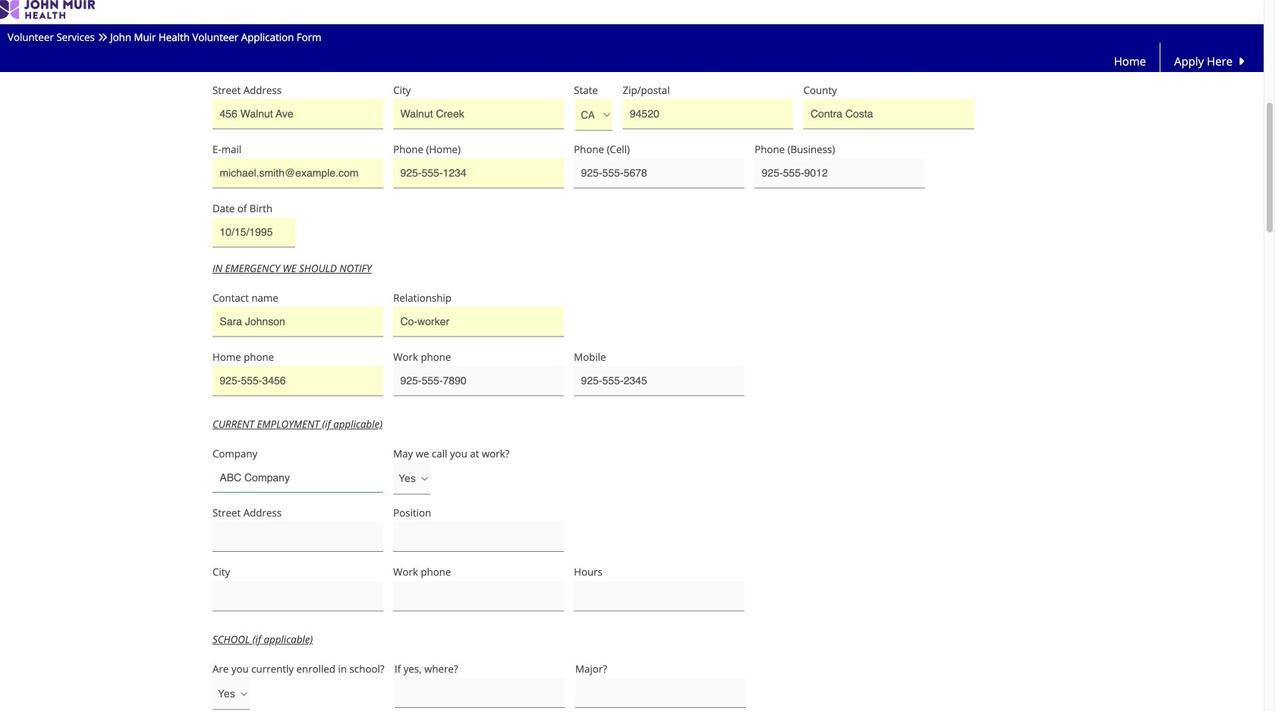 Task type: locate. For each thing, give the bounding box(es) containing it.
None text field
[[213, 99, 383, 129], [393, 99, 564, 129], [803, 99, 974, 129], [574, 158, 745, 189], [213, 307, 383, 337], [574, 366, 745, 397], [213, 463, 383, 493], [213, 523, 383, 553], [393, 523, 564, 553], [574, 582, 745, 612], [395, 679, 565, 709], [575, 679, 746, 709], [213, 99, 383, 129], [393, 99, 564, 129], [803, 99, 974, 129], [574, 158, 745, 189], [213, 307, 383, 337], [574, 366, 745, 397], [213, 463, 383, 493], [213, 523, 383, 553], [393, 523, 564, 553], [574, 582, 745, 612], [395, 679, 565, 709], [575, 679, 746, 709]]

None text field
[[213, 40, 383, 70], [393, 40, 564, 70], [623, 99, 793, 129], [213, 158, 383, 189], [393, 158, 564, 189], [755, 158, 925, 189], [213, 218, 295, 248], [393, 307, 564, 337], [213, 366, 383, 397], [393, 366, 564, 397], [213, 582, 383, 612], [393, 582, 564, 612], [213, 40, 383, 70], [393, 40, 564, 70], [623, 99, 793, 129], [213, 158, 383, 189], [393, 158, 564, 189], [755, 158, 925, 189], [213, 218, 295, 248], [393, 307, 564, 337], [213, 366, 383, 397], [393, 366, 564, 397], [213, 582, 383, 612], [393, 582, 564, 612]]



Task type: describe. For each thing, give the bounding box(es) containing it.
angle double right image
[[97, 32, 107, 42]]



